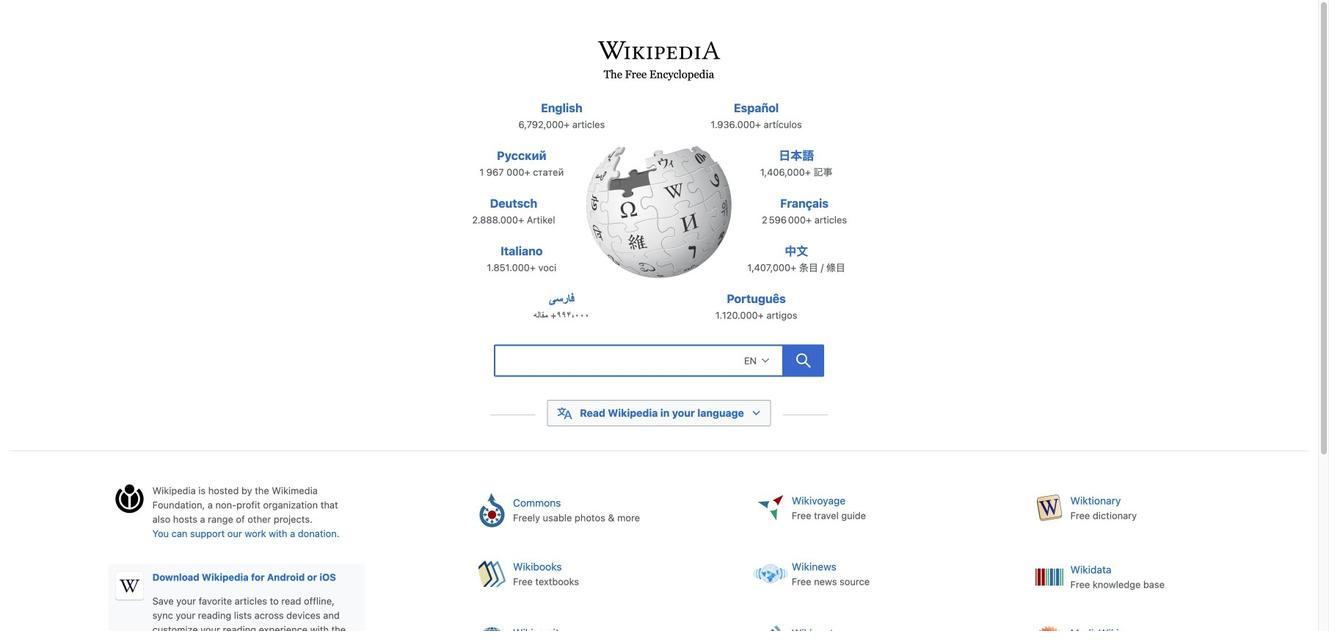 Task type: locate. For each thing, give the bounding box(es) containing it.
None search field
[[461, 341, 857, 386], [494, 345, 783, 377], [461, 341, 857, 386], [494, 345, 783, 377]]

top languages element
[[456, 99, 862, 338]]



Task type: describe. For each thing, give the bounding box(es) containing it.
other projects element
[[464, 483, 1309, 631]]



